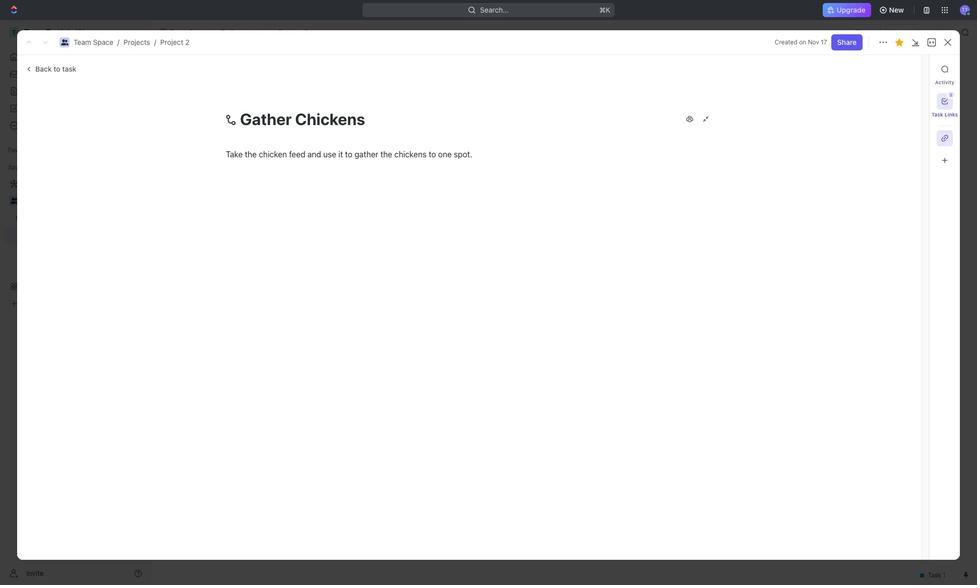 Task type: vqa. For each thing, say whether or not it's contained in the screenshot.
Notes
no



Task type: describe. For each thing, give the bounding box(es) containing it.
inbox link
[[4, 66, 146, 82]]

task inside tab list
[[932, 111, 944, 118]]

search...
[[480, 6, 509, 14]]

tt button
[[957, 2, 974, 18]]

0 vertical spatial share
[[856, 28, 875, 36]]

upgrade
[[838, 6, 866, 14]]

created
[[775, 38, 798, 46]]

2 button
[[937, 92, 955, 109]]

1 vertical spatial project
[[160, 38, 183, 46]]

take
[[226, 150, 243, 159]]

back to task button
[[21, 61, 82, 77]]

home link
[[4, 49, 146, 65]]

task
[[62, 65, 76, 73]]

automations
[[891, 28, 933, 36]]

created on nov 17
[[775, 38, 828, 46]]

nov
[[808, 38, 820, 46]]

Edit task name text field
[[225, 109, 674, 129]]

activity
[[936, 79, 955, 85]]

2 vertical spatial task
[[284, 142, 298, 150]]

sidebar navigation
[[0, 20, 151, 585]]

1 horizontal spatial team space link
[[157, 26, 212, 38]]

1 the from the left
[[245, 150, 257, 159]]

back
[[35, 65, 52, 73]]

feed
[[289, 150, 306, 159]]

one
[[438, 150, 452, 159]]

1 horizontal spatial to
[[345, 150, 353, 159]]

gather
[[355, 150, 379, 159]]

space for team space
[[189, 28, 209, 36]]

invite
[[26, 569, 44, 577]]

it
[[339, 150, 343, 159]]

customize button
[[879, 91, 930, 105]]

team space / projects / project 2
[[74, 38, 190, 46]]

Search tasks... text field
[[852, 115, 953, 130]]

0 horizontal spatial projects link
[[124, 38, 150, 46]]

⌘k
[[600, 6, 611, 14]]

1 horizontal spatial project 2 link
[[266, 26, 311, 38]]

to inside 'back to task' button
[[54, 65, 60, 73]]

team for team space / projects / project 2
[[74, 38, 91, 46]]

chicken
[[259, 150, 287, 159]]

0 horizontal spatial projects
[[124, 38, 150, 46]]

1 vertical spatial 2
[[185, 38, 190, 46]]

team space
[[169, 28, 209, 36]]



Task type: locate. For each thing, give the bounding box(es) containing it.
0 vertical spatial project
[[278, 28, 302, 36]]

team space link
[[157, 26, 212, 38], [74, 38, 113, 46]]

0 vertical spatial space
[[189, 28, 209, 36]]

add task button up activity
[[899, 61, 941, 77]]

and
[[308, 150, 321, 159]]

to
[[54, 65, 60, 73], [345, 150, 353, 159], [429, 150, 436, 159]]

0 vertical spatial team
[[169, 28, 187, 36]]

add
[[905, 65, 918, 73], [271, 142, 283, 150]]

favorites
[[8, 146, 35, 154]]

upgrade link
[[823, 3, 871, 17]]

project 2
[[278, 28, 308, 36]]

1 horizontal spatial user group image
[[61, 39, 68, 45]]

0 vertical spatial add task button
[[899, 61, 941, 77]]

team up home link
[[74, 38, 91, 46]]

spaces
[[8, 163, 29, 171]]

add left feed
[[271, 142, 283, 150]]

share button
[[850, 24, 881, 40], [832, 34, 863, 50]]

0 horizontal spatial team
[[74, 38, 91, 46]]

17
[[821, 38, 828, 46]]

task left and
[[284, 142, 298, 150]]

1 horizontal spatial team
[[169, 28, 187, 36]]

projects link
[[218, 26, 260, 38], [124, 38, 150, 46]]

0 vertical spatial task
[[920, 65, 935, 73]]

1 horizontal spatial projects
[[230, 28, 257, 36]]

take the chicken feed and use it to gather the chickens to one spot.
[[226, 150, 473, 159]]

links
[[945, 111, 959, 118]]

0 horizontal spatial to
[[54, 65, 60, 73]]

tt
[[962, 7, 969, 13]]

0 horizontal spatial user group image
[[10, 198, 18, 204]]

1 horizontal spatial project
[[278, 28, 302, 36]]

projects
[[230, 28, 257, 36], [124, 38, 150, 46]]

1 vertical spatial share
[[838, 38, 857, 46]]

home
[[24, 52, 44, 61]]

0 vertical spatial projects
[[230, 28, 257, 36]]

1 vertical spatial add task
[[271, 142, 298, 150]]

1 vertical spatial add task button
[[259, 140, 302, 152]]

user group image
[[61, 39, 68, 45], [10, 198, 18, 204]]

add task left and
[[271, 142, 298, 150]]

space up home link
[[93, 38, 113, 46]]

0 vertical spatial add
[[905, 65, 918, 73]]

1 vertical spatial projects
[[124, 38, 150, 46]]

1 horizontal spatial add
[[905, 65, 918, 73]]

on
[[800, 38, 807, 46]]

add task up "customize"
[[905, 65, 935, 73]]

chickens
[[395, 150, 427, 159]]

0 horizontal spatial project 2 link
[[160, 38, 190, 46]]

1 horizontal spatial the
[[381, 150, 392, 159]]

0 horizontal spatial space
[[93, 38, 113, 46]]

1 horizontal spatial add task
[[905, 65, 935, 73]]

space
[[189, 28, 209, 36], [93, 38, 113, 46]]

back to task
[[35, 65, 76, 73]]

favorites button
[[4, 144, 39, 156]]

project 2 link
[[266, 26, 311, 38], [160, 38, 190, 46]]

project
[[278, 28, 302, 36], [160, 38, 183, 46]]

share button down upgrade
[[850, 24, 881, 40]]

space for team space / projects / project 2
[[93, 38, 113, 46]]

1 horizontal spatial projects link
[[218, 26, 260, 38]]

space right user group icon on the top left
[[189, 28, 209, 36]]

0 vertical spatial add task
[[905, 65, 935, 73]]

0 horizontal spatial project
[[160, 38, 183, 46]]

2 vertical spatial 2
[[950, 92, 953, 97]]

user group image inside tree
[[10, 198, 18, 204]]

2
[[304, 28, 308, 36], [185, 38, 190, 46], [950, 92, 953, 97]]

new
[[890, 6, 904, 14]]

the right gather
[[381, 150, 392, 159]]

1 horizontal spatial 2
[[304, 28, 308, 36]]

automations button
[[886, 25, 938, 40]]

0 horizontal spatial add task button
[[259, 140, 302, 152]]

0 vertical spatial 2
[[304, 28, 308, 36]]

to right it
[[345, 150, 353, 159]]

to left one
[[429, 150, 436, 159]]

add up "customize"
[[905, 65, 918, 73]]

use
[[323, 150, 336, 159]]

the right take
[[245, 150, 257, 159]]

2 horizontal spatial 2
[[950, 92, 953, 97]]

1 horizontal spatial space
[[189, 28, 209, 36]]

share button right '17'
[[832, 34, 863, 50]]

task up "customize"
[[920, 65, 935, 73]]

user group image up home link
[[61, 39, 68, 45]]

share
[[856, 28, 875, 36], [838, 38, 857, 46]]

add task button
[[899, 61, 941, 77], [259, 140, 302, 152]]

0 horizontal spatial add
[[271, 142, 283, 150]]

0 horizontal spatial add task
[[271, 142, 298, 150]]

share down upgrade
[[856, 28, 875, 36]]

the
[[245, 150, 257, 159], [381, 150, 392, 159]]

1 horizontal spatial add task button
[[899, 61, 941, 77]]

2 the from the left
[[381, 150, 392, 159]]

task
[[920, 65, 935, 73], [932, 111, 944, 118], [284, 142, 298, 150]]

0 horizontal spatial the
[[245, 150, 257, 159]]

tree inside sidebar navigation
[[4, 176, 146, 312]]

/
[[214, 28, 216, 36], [262, 28, 264, 36], [117, 38, 120, 46], [154, 38, 156, 46]]

2 inside "button"
[[950, 92, 953, 97]]

1 vertical spatial user group image
[[10, 198, 18, 204]]

1 vertical spatial team
[[74, 38, 91, 46]]

inbox
[[24, 70, 42, 78]]

add task button left and
[[259, 140, 302, 152]]

new button
[[876, 2, 911, 18]]

0 vertical spatial user group image
[[61, 39, 68, 45]]

1 vertical spatial space
[[93, 38, 113, 46]]

customize
[[892, 93, 927, 102]]

team
[[169, 28, 187, 36], [74, 38, 91, 46]]

team for team space
[[169, 28, 187, 36]]

team right user group icon on the top left
[[169, 28, 187, 36]]

spot.
[[454, 150, 473, 159]]

1 vertical spatial add
[[271, 142, 283, 150]]

task sidebar navigation tab list
[[932, 61, 959, 168]]

0 horizontal spatial team space link
[[74, 38, 113, 46]]

share right '17'
[[838, 38, 857, 46]]

0 horizontal spatial 2
[[185, 38, 190, 46]]

to left task
[[54, 65, 60, 73]]

tree
[[4, 176, 146, 312]]

2 horizontal spatial to
[[429, 150, 436, 159]]

user group image down spaces on the top of the page
[[10, 198, 18, 204]]

user group image
[[160, 30, 167, 35]]

add task
[[905, 65, 935, 73], [271, 142, 298, 150]]

task left "links"
[[932, 111, 944, 118]]

1 vertical spatial task
[[932, 111, 944, 118]]

task links
[[932, 111, 959, 118]]



